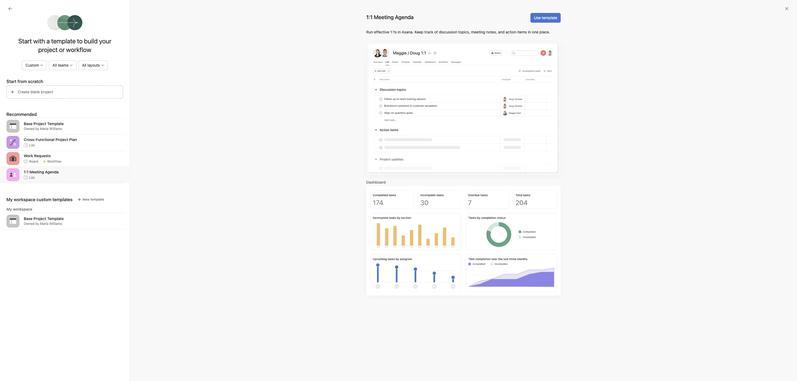 Task type: describe. For each thing, give the bounding box(es) containing it.
2 vertical spatial base project template
[[329, 229, 368, 234]]

1 horizontal spatial cross-functional project plan link
[[305, 114, 466, 131]]

this
[[476, 142, 483, 146]]

projects
[[6, 108, 21, 112]]

template inside start with a template to build your project or workflow
[[51, 37, 76, 45]]

the
[[497, 147, 502, 152]]

send
[[439, 177, 447, 182]]

overview
[[71, 25, 88, 30]]

design inside projects element
[[19, 134, 31, 139]]

(55%)
[[493, 179, 502, 183]]

workspace for my workspace custom templates
[[14, 197, 35, 202]]

awesome dashboard for new project
[[14, 98, 79, 102]]

see
[[518, 147, 523, 152]]

keep
[[415, 30, 423, 34]]

about us
[[476, 44, 497, 51]]

1 in from the left
[[398, 30, 401, 34]]

agenda
[[45, 170, 59, 174]]

my workspace link
[[3, 160, 62, 169]]

new template
[[83, 198, 104, 202]]

template for new template
[[90, 198, 104, 202]]

or workflow
[[59, 46, 91, 53]]

start for start from scratch
[[6, 79, 16, 84]]

goals link
[[3, 76, 62, 85]]

overview button
[[71, 25, 88, 33]]

0 horizontal spatial my workspace
[[6, 207, 32, 212]]

place.
[[540, 30, 550, 34]]

0 horizontal spatial cross-functional project plan link
[[3, 115, 65, 124]]

portfolios link
[[3, 68, 62, 76]]

1 horizontal spatial cross-functional project plan
[[329, 120, 381, 124]]

2 owned from the top
[[24, 222, 35, 226]]

calendar button
[[119, 25, 135, 33]]

recommended
[[6, 112, 37, 117]]

asana.
[[402, 30, 414, 34]]

1 vertical spatial goals
[[476, 130, 489, 136]]

to inside start with a template to build your project or workflow
[[77, 37, 83, 45]]

workflow
[[47, 159, 61, 164]]

any
[[520, 142, 526, 146]]

1 williams from the top
[[49, 127, 62, 131]]

start from scratch
[[6, 79, 43, 84]]

first
[[20, 143, 27, 147]]

one
[[532, 30, 538, 34]]

workspace for my workspace
[[20, 162, 39, 167]]

functional
[[36, 137, 54, 142]]

2 template image from the top
[[10, 218, 16, 225]]

•
[[503, 179, 505, 183]]

inbox link
[[3, 34, 62, 42]]

my workspace custom templates
[[6, 197, 73, 202]]

all for all layouts
[[82, 63, 86, 68]]

calendar
[[119, 25, 135, 30]]

base inside projects element
[[14, 126, 23, 130]]

go back image
[[8, 6, 12, 11]]

new template button
[[75, 196, 107, 204]]

2 in from the left
[[528, 30, 531, 34]]

2 by from the top
[[35, 222, 39, 226]]

board
[[29, 159, 38, 164]]

my first portfolio link
[[3, 141, 62, 150]]

starred button
[[0, 88, 20, 93]]

topics,
[[458, 30, 470, 34]]

plan
[[69, 137, 77, 142]]

team button
[[0, 153, 16, 158]]

use template button
[[531, 13, 561, 23]]

achieve.
[[476, 153, 488, 157]]

run
[[366, 30, 373, 34]]

0 vertical spatial track
[[424, 30, 433, 34]]

with
[[33, 37, 45, 45]]

my for my workspace custom templates
[[6, 197, 13, 202]]

1 vertical spatial base project template link
[[305, 147, 466, 164]]

my workspace
[[14, 162, 39, 167]]

build
[[84, 37, 98, 45]]

open
[[542, 98, 550, 102]]

0 horizontal spatial team
[[484, 142, 493, 146]]

start for start with a template to build your project or workflow
[[18, 37, 32, 45]]

this team hasn't created any goals yet add a goal so the team can see what you hope to achieve.
[[476, 142, 551, 157]]

0
[[524, 106, 526, 110]]

custom templates
[[37, 197, 73, 202]]

base project template link inside projects element
[[3, 124, 62, 132]]

send feedback link
[[439, 177, 462, 182]]

goals
[[527, 142, 536, 146]]

2 base project template owned by maria williams from the top
[[24, 217, 64, 226]]

your
[[99, 37, 111, 45]]

cross-functional project plan
[[24, 137, 77, 142]]

run effective 1:1s in asana. keep track of discussion topics, meeting notes, and action items in one place.
[[366, 30, 550, 34]]

functional inside projects element
[[26, 117, 43, 122]]

work requests
[[24, 154, 51, 158]]

projects element
[[0, 105, 65, 151]]

starred
[[6, 88, 20, 93]]

ui design project inside projects element
[[14, 134, 44, 139]]

new for new send feedback
[[430, 177, 437, 182]]

1 template image from the top
[[10, 123, 16, 130]]

templates
[[347, 213, 365, 217]]

insights element
[[0, 49, 65, 86]]

and
[[498, 30, 505, 34]]

portfolios
[[14, 69, 31, 74]]

template inside projects element
[[37, 126, 53, 130]]

awesome
[[14, 98, 31, 102]]

1:1 meeting agenda
[[24, 170, 59, 174]]

0 horizontal spatial ui design project link
[[3, 132, 62, 141]]

requests
[[34, 154, 51, 158]]

to inside this team hasn't created any goals yet add a goal so the team can see what you hope to achieve.
[[547, 147, 551, 152]]

base project template inside projects element
[[14, 126, 53, 130]]

for
[[52, 98, 57, 102]]

1:1 for 1:1 meeting agenda
[[24, 170, 28, 174]]

1:1 for 1:1 meeting agenda
[[366, 14, 373, 20]]

hasn't
[[494, 142, 504, 146]]

mw
[[476, 106, 482, 110]]

1 horizontal spatial functional
[[341, 120, 358, 124]]

starred element
[[0, 86, 79, 105]]

1 horizontal spatial team
[[503, 147, 511, 152]]

close image
[[785, 6, 789, 11]]

blank
[[30, 90, 40, 94]]

1 vertical spatial base project template
[[329, 152, 368, 157]]

1:1 meeting agenda
[[366, 14, 414, 20]]

layouts
[[87, 63, 100, 68]]

0 vertical spatial ui
[[490, 106, 493, 110]]



Task type: vqa. For each thing, say whether or not it's contained in the screenshot.
Plan
yes



Task type: locate. For each thing, give the bounding box(es) containing it.
1 vertical spatial williams
[[49, 222, 62, 226]]

0 vertical spatial to
[[77, 37, 83, 45]]

1 horizontal spatial to
[[547, 147, 551, 152]]

to up or workflow
[[77, 37, 83, 45]]

project inside starred element
[[66, 98, 79, 102]]

1 vertical spatial maria
[[40, 222, 48, 226]]

template image
[[10, 123, 16, 130], [10, 218, 16, 225]]

workspace inside my workspace link
[[20, 162, 39, 167]]

base project template owned by maria williams up the functional at the left
[[24, 122, 64, 131]]

1 vertical spatial ui
[[14, 134, 18, 139]]

base project template owned by maria williams
[[24, 122, 64, 131], [24, 217, 64, 226]]

0 vertical spatial base project template owned by maria williams
[[24, 122, 64, 131]]

1 vertical spatial list
[[29, 176, 35, 180]]

use
[[534, 15, 541, 20]]

use template
[[534, 15, 557, 20]]

1 vertical spatial 1:1
[[24, 170, 28, 174]]

on track (55%)
[[479, 179, 502, 183]]

to
[[77, 37, 83, 45], [547, 147, 551, 152]]

0 vertical spatial start
[[18, 37, 32, 45]]

0 vertical spatial list
[[29, 143, 35, 147]]

can
[[511, 147, 517, 152]]

my inside teams element
[[14, 162, 19, 167]]

meeting
[[29, 170, 44, 174]]

all layouts
[[82, 63, 100, 68]]

my for my workspace
[[14, 162, 19, 167]]

cross-
[[14, 117, 26, 122], [329, 120, 341, 124], [24, 137, 36, 142]]

maria down my workspace custom templates at the bottom left of the page
[[40, 222, 48, 226]]

0 vertical spatial template image
[[10, 123, 16, 130]]

new inside button
[[83, 198, 89, 202]]

1 horizontal spatial ui
[[490, 106, 493, 110]]

0 horizontal spatial cross-functional project plan
[[14, 117, 65, 122]]

0 vertical spatial owned
[[24, 127, 35, 131]]

feedback
[[448, 177, 462, 182]]

0 horizontal spatial in
[[398, 30, 401, 34]]

1 horizontal spatial dashboard
[[366, 180, 386, 185]]

0 horizontal spatial goals
[[14, 78, 24, 83]]

ui design project link right mw
[[485, 106, 516, 110]]

2 williams from the top
[[49, 222, 62, 226]]

create blank project
[[18, 90, 53, 94]]

0 vertical spatial maria
[[40, 127, 48, 131]]

list box
[[335, 2, 464, 11]]

0 vertical spatial base project template
[[14, 126, 53, 130]]

all teams
[[53, 63, 69, 68]]

0 vertical spatial by
[[35, 127, 39, 131]]

1 vertical spatial dashboard
[[366, 180, 386, 185]]

ui
[[490, 106, 493, 110], [14, 134, 18, 139]]

team
[[6, 153, 16, 158]]

all
[[343, 213, 346, 217]]

my inside projects element
[[14, 143, 19, 147]]

0 vertical spatial workspace
[[20, 162, 39, 167]]

1 vertical spatial design
[[19, 134, 31, 139]]

2 vertical spatial template
[[90, 198, 104, 202]]

1 all from the left
[[53, 63, 57, 68]]

dashboard inside starred element
[[32, 98, 51, 102]]

1 vertical spatial to
[[547, 147, 551, 152]]

custom
[[26, 63, 39, 68]]

meeting agenda
[[374, 14, 414, 20]]

start
[[18, 37, 32, 45], [6, 79, 16, 84]]

1 vertical spatial my workspace
[[6, 207, 32, 212]]

0 horizontal spatial functional
[[26, 117, 43, 122]]

0 horizontal spatial 1:1
[[24, 170, 28, 174]]

0 vertical spatial my
[[14, 143, 19, 147]]

0 vertical spatial goals
[[14, 78, 24, 83]]

ui design project up 'my first portfolio'
[[14, 134, 44, 139]]

0 horizontal spatial to
[[77, 37, 83, 45]]

1 horizontal spatial all
[[82, 63, 86, 68]]

ui up cross-functional project plan image
[[14, 134, 18, 139]]

williams up "cross-functional project plan"
[[49, 127, 62, 131]]

about us document
[[476, 58, 553, 69]]

1 vertical spatial a
[[482, 147, 484, 152]]

work requests image
[[10, 156, 16, 162]]

2 maria from the top
[[40, 222, 48, 226]]

track right on at top
[[484, 179, 492, 183]]

0 horizontal spatial ui
[[14, 134, 18, 139]]

1 vertical spatial by
[[35, 222, 39, 226]]

1 vertical spatial template image
[[10, 218, 16, 225]]

ui inside projects element
[[14, 134, 18, 139]]

on
[[479, 179, 483, 183]]

1 horizontal spatial my workspace
[[71, 16, 106, 23]]

all for all teams
[[53, 63, 57, 68]]

created
[[505, 142, 519, 146]]

from scratch
[[17, 79, 43, 84]]

a inside start with a template to build your project or workflow
[[46, 37, 50, 45]]

0 vertical spatial williams
[[49, 127, 62, 131]]

my workspace up overview
[[71, 16, 106, 23]]

plan
[[57, 117, 65, 122], [373, 120, 381, 124]]

track left of
[[424, 30, 433, 34]]

to right "hope"
[[547, 147, 551, 152]]

0 vertical spatial base project template link
[[3, 124, 62, 132]]

2 horizontal spatial new
[[430, 177, 437, 182]]

project
[[66, 98, 79, 102], [505, 106, 516, 110], [34, 122, 46, 126], [24, 126, 36, 130], [32, 134, 44, 139], [55, 137, 68, 142], [338, 152, 351, 157], [34, 217, 46, 221], [338, 229, 351, 234]]

williams down the custom templates on the bottom of the page
[[49, 222, 62, 226]]

1 list from the top
[[29, 143, 35, 147]]

all inside dropdown button
[[53, 63, 57, 68]]

action
[[506, 30, 516, 34]]

base project template
[[14, 126, 53, 130], [329, 152, 368, 157], [329, 229, 368, 234]]

0 vertical spatial team
[[484, 142, 493, 146]]

a right add
[[482, 147, 484, 152]]

inbox
[[14, 36, 24, 40]]

what
[[524, 147, 532, 152]]

owned down my workspace custom templates at the bottom left of the page
[[24, 222, 35, 226]]

2 vertical spatial base project template link
[[305, 223, 466, 240]]

of
[[434, 30, 438, 34]]

my first portfolio
[[14, 143, 43, 147]]

1:1 up run at the left top
[[366, 14, 373, 20]]

start left the with
[[18, 37, 32, 45]]

0 horizontal spatial new
[[58, 98, 65, 102]]

0 vertical spatial new
[[58, 98, 65, 102]]

track
[[424, 30, 433, 34], [484, 179, 492, 183]]

create blank project button
[[6, 85, 123, 99]]

all left 'teams'
[[53, 63, 57, 68]]

start up starred in the left of the page
[[6, 79, 16, 84]]

1 base project template owned by maria williams from the top
[[24, 122, 64, 131]]

effective
[[374, 30, 389, 34]]

project inside start with a template to build your project or workflow
[[38, 46, 58, 53]]

my down 1:1 meeting agenda "image"
[[6, 197, 13, 202]]

ui design project left 0
[[490, 106, 516, 110]]

in right 1:1s
[[398, 30, 401, 34]]

design right mw
[[494, 106, 504, 110]]

1 horizontal spatial a
[[482, 147, 484, 152]]

0 horizontal spatial design
[[19, 134, 31, 139]]

new inside starred element
[[58, 98, 65, 102]]

2 list from the top
[[29, 176, 35, 180]]

1 vertical spatial base project template owned by maria williams
[[24, 217, 64, 226]]

notes,
[[486, 30, 497, 34]]

projects button
[[0, 108, 21, 113]]

work
[[24, 154, 33, 158]]

1 maria from the top
[[40, 127, 48, 131]]

0 vertical spatial my workspace
[[71, 16, 106, 23]]

0 vertical spatial a
[[46, 37, 50, 45]]

list right first
[[29, 143, 35, 147]]

project inside button
[[41, 90, 53, 94]]

0 vertical spatial design
[[494, 106, 504, 110]]

2 vertical spatial new
[[83, 198, 89, 202]]

custom button
[[22, 61, 47, 70]]

team
[[484, 142, 493, 146], [503, 147, 511, 152]]

add
[[476, 147, 482, 152]]

new for new template
[[83, 198, 89, 202]]

explore all templates
[[329, 213, 365, 217]]

1 vertical spatial ui design project
[[14, 134, 44, 139]]

goals up this
[[476, 130, 489, 136]]

0 horizontal spatial ui design project
[[14, 134, 44, 139]]

0 horizontal spatial track
[[424, 30, 433, 34]]

all
[[53, 63, 57, 68], [82, 63, 86, 68]]

1 vertical spatial track
[[484, 179, 492, 183]]

list down meeting
[[29, 176, 35, 180]]

my workspace down my workspace custom templates at the bottom left of the page
[[6, 207, 32, 212]]

0 horizontal spatial template
[[51, 37, 76, 45]]

template inside new template button
[[90, 198, 104, 202]]

1 horizontal spatial design
[[494, 106, 504, 110]]

cross-functional project plan link
[[305, 114, 466, 131], [3, 115, 65, 124]]

team right the
[[503, 147, 511, 152]]

list for functional
[[29, 143, 35, 147]]

1 vertical spatial start
[[6, 79, 16, 84]]

cross- inside projects element
[[14, 117, 26, 122]]

design up first
[[19, 134, 31, 139]]

cross-functional project plan image
[[10, 139, 16, 146]]

workspace
[[20, 162, 39, 167], [14, 197, 35, 202]]

goal
[[485, 147, 492, 152]]

maria up the functional at the left
[[40, 127, 48, 131]]

1:1 down my workspace
[[24, 170, 28, 174]]

1:1 meeting agenda image
[[10, 172, 16, 178]]

1 horizontal spatial 1:1
[[366, 14, 373, 20]]

open button
[[535, 96, 553, 104]]

1 vertical spatial new
[[430, 177, 437, 182]]

0 horizontal spatial all
[[53, 63, 57, 68]]

2 horizontal spatial template
[[542, 15, 557, 20]]

my for my first portfolio
[[14, 143, 19, 147]]

base project template owned by maria williams down my workspace custom templates at the bottom left of the page
[[24, 217, 64, 226]]

1:1s
[[390, 30, 397, 34]]

reporting
[[14, 61, 31, 65]]

you
[[533, 147, 538, 152]]

0 vertical spatial template
[[542, 15, 557, 20]]

0 horizontal spatial start
[[6, 79, 16, 84]]

start inside start with a template to build your project or workflow
[[18, 37, 32, 45]]

0 vertical spatial ui design project
[[490, 106, 516, 110]]

ui design project link up portfolio
[[3, 132, 62, 141]]

all inside dropdown button
[[82, 63, 86, 68]]

0 vertical spatial ui design project link
[[485, 106, 516, 110]]

0 vertical spatial 1:1
[[366, 14, 373, 20]]

plan inside projects element
[[57, 117, 65, 122]]

goals down the "portfolios"
[[14, 78, 24, 83]]

list
[[29, 143, 35, 147], [29, 176, 35, 180]]

1 horizontal spatial new
[[83, 198, 89, 202]]

0 vertical spatial dashboard
[[32, 98, 51, 102]]

all teams button
[[49, 61, 76, 70]]

teams element
[[0, 151, 65, 170]]

hope
[[539, 147, 547, 152]]

1 vertical spatial team
[[503, 147, 511, 152]]

my left first
[[14, 143, 19, 147]]

list for meeting
[[29, 176, 35, 180]]

all left layouts
[[82, 63, 86, 68]]

ui design project link
[[485, 106, 516, 110], [3, 132, 62, 141]]

1 vertical spatial ui design project link
[[3, 132, 62, 141]]

2 vertical spatial my
[[6, 197, 13, 202]]

by down my workspace custom templates at the bottom left of the page
[[35, 222, 39, 226]]

maria for 2nd template image from the top
[[40, 222, 48, 226]]

create
[[18, 90, 29, 94]]

design
[[494, 106, 504, 110], [19, 134, 31, 139]]

template
[[47, 122, 64, 126], [37, 126, 53, 130], [352, 152, 368, 157], [47, 217, 64, 221], [352, 229, 368, 234]]

0 horizontal spatial a
[[46, 37, 50, 45]]

1 vertical spatial owned
[[24, 222, 35, 226]]

1 horizontal spatial in
[[528, 30, 531, 34]]

goals inside "link"
[[14, 78, 24, 83]]

a inside this team hasn't created any goals yet add a goal so the team can see what you hope to achieve.
[[482, 147, 484, 152]]

1 vertical spatial my
[[14, 162, 19, 167]]

0 horizontal spatial dashboard
[[32, 98, 51, 102]]

1 owned from the top
[[24, 127, 35, 131]]

1 horizontal spatial start
[[18, 37, 32, 45]]

1 horizontal spatial ui design project link
[[485, 106, 516, 110]]

so
[[493, 147, 496, 152]]

owned up 'my first portfolio'
[[24, 127, 35, 131]]

my down 'work requests' 'image'
[[14, 162, 19, 167]]

cross-functional project plan inside projects element
[[14, 117, 65, 122]]

1 horizontal spatial goals
[[476, 130, 489, 136]]

team up goal
[[484, 142, 493, 146]]

in left one
[[528, 30, 531, 34]]

1 horizontal spatial track
[[484, 179, 492, 183]]

ui right mw
[[490, 106, 493, 110]]

by up the functional at the left
[[35, 127, 39, 131]]

maria
[[40, 127, 48, 131], [40, 222, 48, 226]]

a right the with
[[46, 37, 50, 45]]

1 horizontal spatial template
[[90, 198, 104, 202]]

1 vertical spatial template
[[51, 37, 76, 45]]

a
[[46, 37, 50, 45], [482, 147, 484, 152]]

explore
[[329, 213, 342, 217]]

williams
[[49, 127, 62, 131], [49, 222, 62, 226]]

ui design project
[[490, 106, 516, 110], [14, 134, 44, 139]]

1 vertical spatial workspace
[[14, 197, 35, 202]]

maria for 1st template image from the top of the page
[[40, 127, 48, 131]]

meeting
[[471, 30, 485, 34]]

0 horizontal spatial plan
[[57, 117, 65, 122]]

1 by from the top
[[35, 127, 39, 131]]

hide sidebar image
[[7, 4, 11, 9]]

template inside use template "button"
[[542, 15, 557, 20]]

1 horizontal spatial plan
[[373, 120, 381, 124]]

2 all from the left
[[82, 63, 86, 68]]

items
[[517, 30, 527, 34]]

template for use template
[[542, 15, 557, 20]]

1 horizontal spatial ui design project
[[490, 106, 516, 110]]



